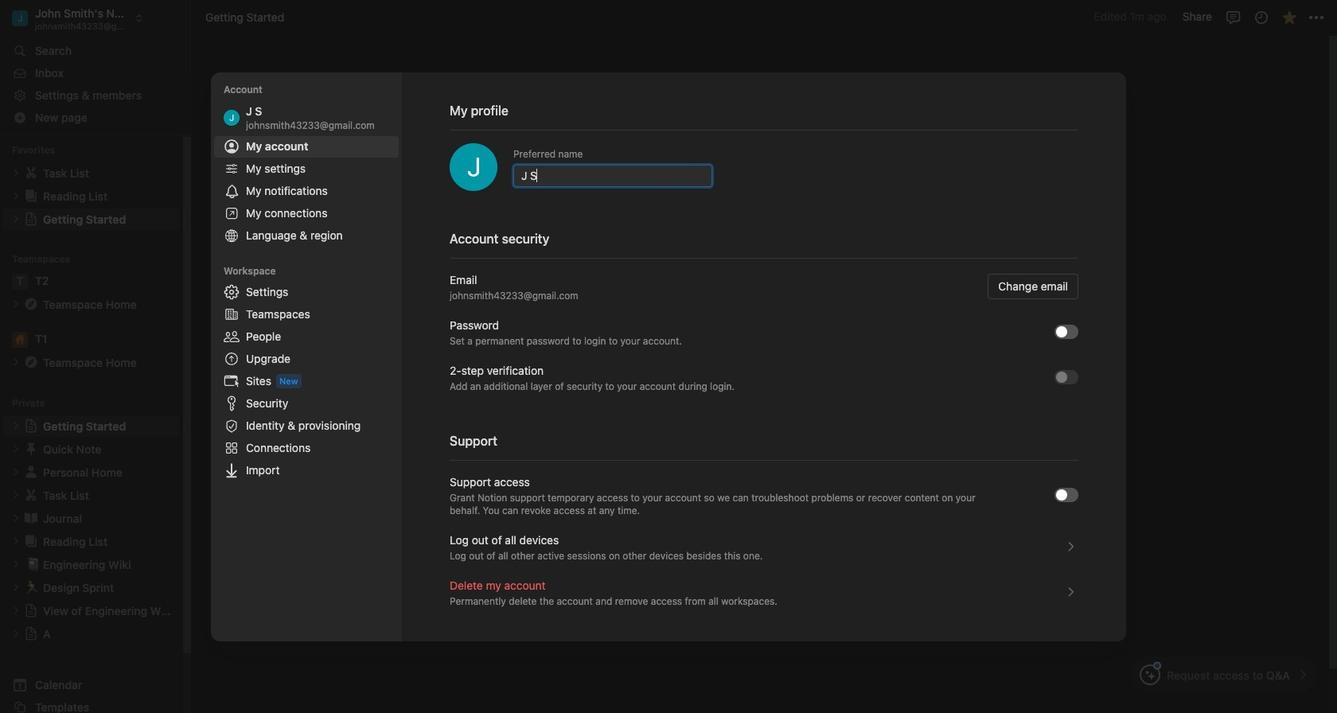 Task type: describe. For each thing, give the bounding box(es) containing it.
👋 image
[[480, 173, 496, 194]]

favorited image
[[1282, 9, 1298, 25]]

updates image
[[1254, 9, 1270, 25]]

t image
[[12, 274, 28, 290]]



Task type: locate. For each thing, give the bounding box(es) containing it.
comments image
[[1226, 9, 1242, 25]]

None text field
[[522, 168, 705, 184]]

👉 image
[[480, 498, 496, 518]]



Task type: vqa. For each thing, say whether or not it's contained in the screenshot.
first Close icon from the bottom
no



